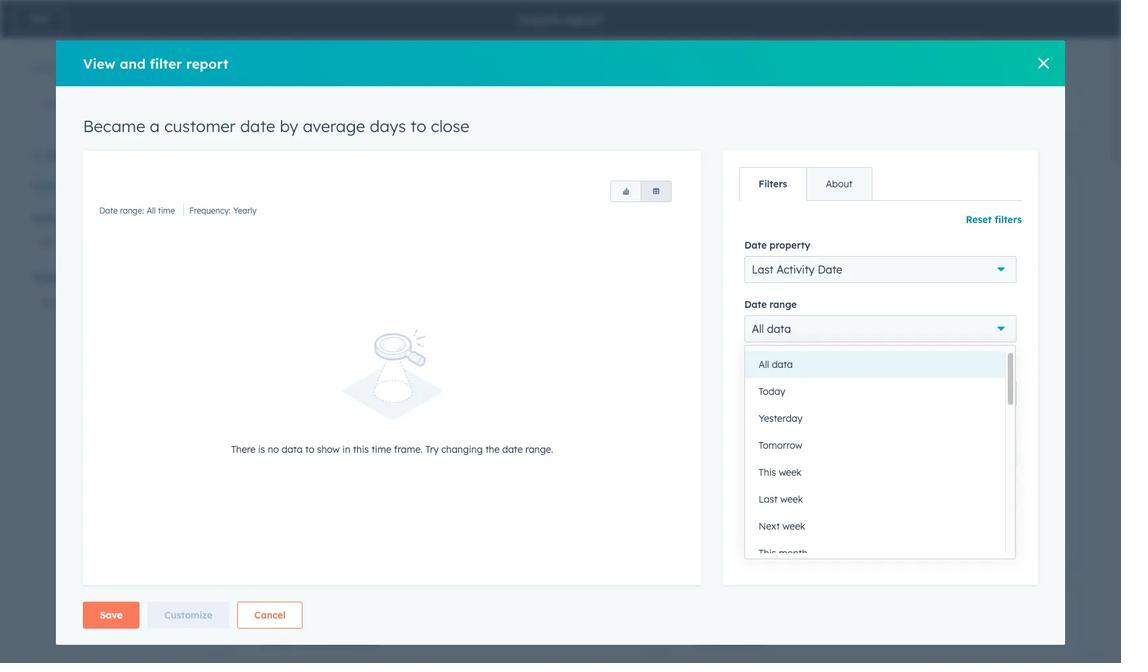 Task type: describe. For each thing, give the bounding box(es) containing it.
filters up next week
[[784, 501, 811, 513]]

by inside dialog
[[280, 116, 298, 136]]

frequency: for frequency: yearly
[[189, 206, 231, 216]]

deals
[[703, 294, 726, 304]]

exit
[[30, 13, 48, 25]]

to
[[796, 422, 807, 434]]

data sources
[[32, 212, 93, 224]]

0 vertical spatial to
[[411, 116, 426, 136]]

by inside closed revenue by month with deal total and closed revenue breakdown
[[802, 201, 818, 218]]

frequency: yearly
[[189, 206, 257, 216]]

first
[[330, 615, 357, 632]]

days
[[370, 116, 406, 136]]

results
[[78, 62, 107, 74]]

last activity date button
[[745, 256, 1017, 283]]

the for yearly
[[486, 443, 500, 456]]

close inside the company revenue by close date with source breakdown
[[842, 615, 876, 632]]

conversions
[[361, 615, 441, 632]]

last week button
[[746, 486, 1006, 513]]

customize button
[[148, 602, 230, 629]]

date inside the company revenue by close date with source breakdown
[[880, 615, 911, 632]]

property
[[770, 239, 811, 251]]

about
[[826, 178, 853, 190]]

this for frequency: monthly
[[846, 489, 864, 503]]

(3) for visualization
[[40, 295, 53, 309]]

customize
[[164, 609, 213, 621]]

company revenue by close date with source breakdown
[[695, 615, 993, 648]]

conversion
[[529, 615, 602, 632]]

next week button
[[746, 513, 1006, 540]]

range: for frequency: yearly
[[120, 206, 144, 216]]

filter
[[47, 150, 72, 162]]

create for create reports from scratch
[[233, 60, 278, 77]]

date left property
[[745, 239, 767, 251]]

date right sources
[[99, 206, 118, 216]]

visualization
[[32, 272, 92, 284]]

try for frequency: yearly
[[426, 443, 439, 456]]

no for frequency: yearly
[[268, 443, 279, 456]]

close inside the how much revenue and how many deals did i close each month this year?
[[930, 247, 955, 260]]

range. for frequency: yearly
[[526, 443, 554, 456]]

all inside button
[[759, 359, 770, 371]]

New custom report checkbox
[[233, 88, 1079, 132]]

Company revenue by close date with source breakdown checkbox
[[667, 587, 1079, 663]]

no for frequency: monthly
[[748, 489, 761, 503]]

contact filters
[[745, 501, 811, 513]]

all data inside button
[[759, 359, 793, 371]]

company for name
[[261, 615, 326, 632]]

reset
[[966, 214, 992, 226]]

all data inside dropdown button
[[752, 322, 791, 335]]

create report
[[518, 10, 603, 27]]

filter inside button
[[780, 525, 803, 538]]

with inside closed revenue by month with deal total and closed revenue breakdown
[[870, 201, 899, 218]]

tomorrow button
[[746, 432, 1006, 459]]

(3) filters selected for visualization
[[40, 295, 130, 309]]

there for frequency: monthly
[[706, 489, 734, 503]]

all data button
[[745, 315, 1017, 342]]

activity
[[777, 263, 815, 276]]

data
[[32, 212, 55, 224]]

last activity date
[[752, 263, 843, 276]]

customer
[[164, 116, 236, 136]]

data inside dropdown button
[[767, 322, 791, 335]]

save
[[100, 609, 123, 621]]

month inside button
[[779, 547, 808, 559]]

view and filter report
[[83, 55, 229, 72]]

became a customer date by average days to close dialog
[[56, 40, 1066, 645]]

custom
[[293, 103, 330, 117]]

0 horizontal spatial templates
[[75, 150, 122, 162]]

report inside "option"
[[333, 103, 365, 117]]

a
[[150, 116, 160, 136]]

new custom report
[[267, 103, 365, 117]]

revenue
[[743, 294, 778, 304]]

i
[[922, 247, 927, 260]]

many
[[841, 247, 870, 260]]

(3) filters selected button for visualization
[[32, 289, 201, 315]]

next
[[759, 520, 780, 533]]

last week
[[759, 493, 803, 506]]

day
[[466, 615, 492, 632]]

this inside the how much revenue and how many deals did i close each month this year?
[[1022, 247, 1040, 260]]

0 vertical spatial filter
[[150, 55, 182, 72]]

save button
[[83, 602, 140, 629]]

to for frequency: monthly
[[791, 489, 802, 503]]

date range: all time for frequency: monthly
[[695, 326, 770, 336]]

1-14 of 14 results
[[32, 62, 107, 74]]

with for company first conversions by day with conversion name breakdown
[[496, 615, 525, 632]]

scratch
[[372, 60, 421, 77]]

create for create reports from templates
[[233, 143, 278, 160]]

became
[[83, 116, 145, 136]]

breakdown inside the company revenue by close date with source breakdown
[[695, 632, 770, 648]]

with for company revenue by close date with source breakdown
[[915, 615, 944, 632]]

is for frequency: yearly
[[258, 443, 265, 456]]

exit link
[[13, 5, 65, 32]]

yesterday button
[[746, 405, 1006, 432]]

there is no data to show in this time frame. try changing the date range. for monthly
[[706, 489, 1040, 519]]

clear filters
[[32, 180, 87, 192]]

cancel
[[254, 609, 286, 621]]

add
[[759, 525, 778, 538]]

this month button
[[746, 540, 1006, 567]]

actions button
[[973, 496, 1017, 515]]

changing for frequency: yearly
[[442, 443, 483, 456]]

this for this week
[[759, 466, 777, 479]]

in for yearly
[[343, 443, 350, 456]]

about link
[[807, 168, 872, 200]]

next week
[[759, 520, 806, 533]]

this month
[[759, 547, 808, 559]]

add filter button
[[745, 518, 1017, 549]]

tab list inside became a customer date by average days to close dialog
[[739, 167, 873, 201]]

try for frequency: monthly
[[929, 489, 944, 503]]

reports for scratch
[[282, 60, 331, 77]]

this week
[[759, 466, 802, 479]]

Company first conversions by day with conversion name breakdown checkbox
[[233, 587, 645, 663]]

selected for visualization
[[88, 295, 130, 309]]

deal
[[903, 201, 932, 218]]

this for this month
[[759, 547, 777, 559]]

(3) for data sources
[[40, 236, 53, 249]]

and inside closed revenue by month with deal total and closed revenue breakdown
[[972, 201, 998, 218]]

month inside the how much revenue and how many deals did i close each month this year?
[[986, 247, 1019, 260]]

filters down sources
[[56, 236, 85, 249]]

filters inside button
[[60, 180, 87, 192]]

how much revenue and how many deals did i close each month this year?
[[695, 247, 1040, 276]]

view
[[83, 55, 116, 72]]

no comparison button
[[745, 439, 1017, 466]]

yearly inside yearly popup button
[[752, 387, 783, 400]]

comparison
[[770, 446, 831, 459]]

compared to
[[745, 422, 807, 434]]

monthly
[[829, 326, 859, 336]]

last for last week
[[759, 493, 778, 506]]

date range
[[745, 298, 797, 310]]

date property
[[745, 239, 811, 251]]

no comparison
[[752, 446, 831, 459]]

filter templates
[[47, 150, 122, 162]]

close image
[[1039, 58, 1049, 69]]

create for create report
[[518, 10, 560, 27]]

week for next week
[[783, 520, 806, 533]]

became a customer date by average days to close
[[83, 116, 470, 136]]



Task type: locate. For each thing, give the bounding box(es) containing it.
no
[[752, 446, 767, 459]]

0 horizontal spatial date range: all time
[[99, 206, 175, 216]]

templates down became
[[75, 150, 122, 162]]

0 vertical spatial changing
[[442, 443, 483, 456]]

frequency: inside became a customer date by average days to close dialog
[[189, 206, 231, 216]]

report inside became a customer date by average days to close dialog
[[186, 55, 229, 72]]

group inside became a customer date by average days to close dialog
[[611, 181, 672, 202]]

with left deal
[[870, 201, 899, 218]]

frequency: for frequency: monthly
[[785, 326, 826, 336]]

14
[[40, 62, 51, 74], [65, 62, 75, 74]]

1 vertical spatial to
[[305, 443, 315, 456]]

total
[[936, 201, 968, 218]]

0 vertical spatial show
[[317, 443, 340, 456]]

last down date property
[[752, 263, 774, 276]]

in
[[343, 443, 350, 456], [834, 489, 843, 503]]

filters right 'clear'
[[60, 180, 87, 192]]

from left scratch
[[335, 60, 368, 77]]

source
[[948, 615, 993, 632]]

None checkbox
[[233, 173, 645, 566], [667, 173, 1079, 566], [233, 173, 645, 566], [667, 173, 1079, 566]]

0 vertical spatial range.
[[526, 443, 554, 456]]

range: for frequency: monthly
[[715, 326, 739, 336]]

1 (3) filters selected from the top
[[40, 236, 130, 249]]

0 horizontal spatial there is no data to show in this time frame. try changing the date range.
[[231, 443, 554, 456]]

0 vertical spatial month
[[822, 201, 866, 218]]

0 horizontal spatial month
[[779, 547, 808, 559]]

how
[[817, 247, 838, 260]]

1 reports from the top
[[282, 60, 331, 77]]

0 horizontal spatial try
[[426, 443, 439, 456]]

1 horizontal spatial there
[[706, 489, 734, 503]]

2 horizontal spatial this
[[1022, 247, 1040, 260]]

date range: all time for frequency: yearly
[[99, 206, 175, 216]]

filter up 'search' search box
[[150, 55, 182, 72]]

try inside became a customer date by average days to close dialog
[[426, 443, 439, 456]]

to
[[411, 116, 426, 136], [305, 443, 315, 456], [791, 489, 802, 503]]

0 horizontal spatial with
[[496, 615, 525, 632]]

selected down sources
[[88, 236, 130, 249]]

this for frequency: yearly
[[353, 443, 369, 456]]

week inside the next week button
[[783, 520, 806, 533]]

closed
[[695, 201, 739, 218]]

0 vertical spatial (3) filters selected
[[40, 236, 130, 249]]

week for this week
[[779, 466, 802, 479]]

0 horizontal spatial frame.
[[394, 443, 423, 456]]

2 from from the top
[[335, 143, 368, 160]]

1 vertical spatial is
[[737, 489, 745, 503]]

1 vertical spatial (3) filters selected
[[40, 295, 130, 309]]

month down about at the right top of page
[[822, 201, 866, 218]]

selected for data sources
[[88, 236, 130, 249]]

1 vertical spatial yearly
[[752, 387, 783, 400]]

sources
[[58, 212, 93, 224]]

1 vertical spatial no
[[748, 489, 761, 503]]

1 this from the top
[[759, 466, 777, 479]]

the for monthly
[[997, 489, 1013, 503]]

date left range
[[745, 298, 767, 310]]

0 vertical spatial this
[[759, 466, 777, 479]]

month inside closed revenue by month with deal total and closed revenue breakdown
[[822, 201, 866, 218]]

1 horizontal spatial yearly
[[752, 387, 783, 400]]

all data down date range
[[752, 322, 791, 335]]

1 horizontal spatial to
[[411, 116, 426, 136]]

frequency
[[745, 363, 794, 375]]

closed
[[1002, 201, 1045, 218]]

0 vertical spatial report
[[564, 10, 603, 27]]

last inside popup button
[[752, 263, 774, 276]]

company for breakdown
[[695, 615, 759, 632]]

by inside the company revenue by close date with source breakdown
[[821, 615, 838, 632]]

group
[[611, 181, 672, 202]]

much
[[720, 247, 748, 260]]

2 vertical spatial to
[[791, 489, 802, 503]]

last for last activity date
[[752, 263, 774, 276]]

0 vertical spatial all data
[[752, 322, 791, 335]]

by inside company first conversions by day with conversion name breakdown
[[445, 615, 462, 632]]

1 horizontal spatial changing
[[947, 489, 994, 503]]

0 horizontal spatial to
[[305, 443, 315, 456]]

Search search field
[[32, 90, 201, 117]]

show
[[317, 443, 340, 456], [805, 489, 831, 503]]

there
[[231, 443, 256, 456], [706, 489, 734, 503]]

1 vertical spatial there
[[706, 489, 734, 503]]

0 horizontal spatial is
[[258, 443, 265, 456]]

selected down visualization
[[88, 295, 130, 309]]

all data up today
[[759, 359, 793, 371]]

2 selected from the top
[[88, 295, 130, 309]]

1 horizontal spatial range.
[[857, 506, 889, 519]]

0 horizontal spatial frequency:
[[189, 206, 231, 216]]

show for monthly
[[805, 489, 831, 503]]

1 vertical spatial this
[[353, 443, 369, 456]]

1 vertical spatial try
[[929, 489, 944, 503]]

with inside the company revenue by close date with source breakdown
[[915, 615, 944, 632]]

this inside became a customer date by average days to close dialog
[[353, 443, 369, 456]]

range:
[[120, 206, 144, 216], [715, 326, 739, 336]]

2 horizontal spatial close
[[930, 247, 955, 260]]

(3)
[[40, 236, 53, 249], [40, 295, 53, 309]]

range: right sources
[[120, 206, 144, 216]]

yearly
[[233, 206, 257, 216], [752, 387, 783, 400]]

with right day
[[496, 615, 525, 632]]

1 vertical spatial date range: all time
[[695, 326, 770, 336]]

of
[[53, 62, 62, 74]]

the
[[486, 443, 500, 456], [997, 489, 1013, 503]]

1 vertical spatial week
[[781, 493, 803, 506]]

1 vertical spatial changing
[[947, 489, 994, 503]]

there is no data to show in this time frame. try changing the date range. inside became a customer date by average days to close dialog
[[231, 443, 554, 456]]

1 from from the top
[[335, 60, 368, 77]]

0 horizontal spatial in
[[343, 443, 350, 456]]

1 selected from the top
[[88, 236, 130, 249]]

all
[[147, 206, 156, 216], [752, 322, 764, 335], [742, 326, 751, 336], [759, 359, 770, 371]]

0 horizontal spatial show
[[317, 443, 340, 456]]

is
[[258, 443, 265, 456], [737, 489, 745, 503]]

no inside became a customer date by average days to close dialog
[[268, 443, 279, 456]]

1 vertical spatial this
[[759, 547, 777, 559]]

0 vertical spatial last
[[752, 263, 774, 276]]

the inside became a customer date by average days to close dialog
[[486, 443, 500, 456]]

0 vertical spatial from
[[335, 60, 368, 77]]

range: inside became a customer date by average days to close dialog
[[120, 206, 144, 216]]

(3) filters selected button for data sources
[[32, 229, 201, 256]]

revenue inside the how much revenue and how many deals did i close each month this year?
[[751, 247, 791, 260]]

data inside button
[[772, 359, 793, 371]]

2 vertical spatial report
[[333, 103, 365, 117]]

1 horizontal spatial month
[[822, 201, 866, 218]]

week inside last week button
[[781, 493, 803, 506]]

0 vertical spatial selected
[[88, 236, 130, 249]]

1 vertical spatial all data
[[759, 359, 793, 371]]

with left source
[[915, 615, 944, 632]]

2 (3) filters selected from the top
[[40, 295, 130, 309]]

(3) down visualization
[[40, 295, 53, 309]]

1 vertical spatial range.
[[857, 506, 889, 519]]

0 horizontal spatial there
[[231, 443, 256, 456]]

how
[[695, 247, 717, 260]]

closed revenue by month with deal total and closed revenue breakdown
[[695, 201, 1045, 235]]

filters link
[[740, 168, 807, 200]]

1 vertical spatial (3) filters selected button
[[32, 289, 201, 315]]

1 vertical spatial in
[[834, 489, 843, 503]]

contact
[[745, 501, 781, 513]]

(3) filters selected for data sources
[[40, 236, 130, 249]]

all inside dropdown button
[[752, 322, 764, 335]]

date down how
[[818, 263, 843, 276]]

1 (3) from the top
[[40, 236, 53, 249]]

(3) down data
[[40, 236, 53, 249]]

and
[[120, 55, 146, 72], [972, 201, 998, 218], [794, 247, 814, 260]]

is for frequency: monthly
[[737, 489, 745, 503]]

0 vertical spatial is
[[258, 443, 265, 456]]

1 vertical spatial show
[[805, 489, 831, 503]]

reports down average
[[282, 143, 331, 160]]

1 vertical spatial filter
[[780, 525, 803, 538]]

0 vertical spatial there is no data to show in this time frame. try changing the date range.
[[231, 443, 554, 456]]

breakdown inside closed revenue by month with deal total and closed revenue breakdown
[[753, 218, 828, 235]]

2 (3) filters selected button from the top
[[32, 289, 201, 315]]

1 horizontal spatial 14
[[65, 62, 75, 74]]

name
[[261, 632, 299, 648]]

in for monthly
[[834, 489, 843, 503]]

1 horizontal spatial date range: all time
[[695, 326, 770, 336]]

(3) filters selected button down visualization
[[32, 289, 201, 315]]

2 14 from the left
[[65, 62, 75, 74]]

with inside company first conversions by day with conversion name breakdown
[[496, 615, 525, 632]]

company inside company first conversions by day with conversion name breakdown
[[261, 615, 326, 632]]

and right total
[[972, 201, 998, 218]]

1 horizontal spatial is
[[737, 489, 745, 503]]

breakdown inside company first conversions by day with conversion name breakdown
[[303, 632, 378, 648]]

0 horizontal spatial filter
[[150, 55, 182, 72]]

range: down deals
[[715, 326, 739, 336]]

this down add
[[759, 547, 777, 559]]

selected
[[88, 236, 130, 249], [88, 295, 130, 309]]

week
[[779, 466, 802, 479], [781, 493, 803, 506], [783, 520, 806, 533]]

filters
[[60, 180, 87, 192], [995, 214, 1022, 226], [56, 236, 85, 249], [56, 295, 85, 309], [784, 501, 811, 513]]

14 right of
[[65, 62, 75, 74]]

create inside page section element
[[518, 10, 560, 27]]

range
[[770, 298, 797, 310]]

2 vertical spatial week
[[783, 520, 806, 533]]

average
[[303, 116, 365, 136]]

filters inside 'button'
[[995, 214, 1022, 226]]

1 vertical spatial reports
[[282, 143, 331, 160]]

week up next week
[[781, 493, 803, 506]]

(3) filters selected button down sources
[[32, 229, 201, 256]]

2 vertical spatial this
[[846, 489, 864, 503]]

month
[[822, 201, 866, 218], [986, 247, 1019, 260], [779, 547, 808, 559]]

week inside this week button
[[779, 466, 802, 479]]

2 (3) from the top
[[40, 295, 53, 309]]

1 horizontal spatial templates
[[372, 143, 439, 160]]

2 vertical spatial close
[[842, 615, 876, 632]]

templates down "days"
[[372, 143, 439, 160]]

2 horizontal spatial month
[[986, 247, 1019, 260]]

data inside the there is no data to show in this time frame. try changing the date range.
[[764, 489, 788, 503]]

show for yearly
[[317, 443, 340, 456]]

date
[[99, 206, 118, 216], [745, 239, 767, 251], [818, 263, 843, 276], [745, 298, 767, 310], [695, 326, 713, 336]]

range.
[[526, 443, 554, 456], [857, 506, 889, 519]]

all data
[[752, 322, 791, 335], [759, 359, 793, 371]]

range. inside became a customer date by average days to close dialog
[[526, 443, 554, 456]]

0 vertical spatial week
[[779, 466, 802, 479]]

this week button
[[746, 459, 1006, 486]]

1 horizontal spatial in
[[834, 489, 843, 503]]

week right the 'next'
[[783, 520, 806, 533]]

to for frequency: yearly
[[305, 443, 315, 456]]

revenue inside the company revenue by close date with source breakdown
[[763, 615, 817, 632]]

range. for frequency: monthly
[[857, 506, 889, 519]]

1 14 from the left
[[40, 62, 51, 74]]

1 horizontal spatial try
[[929, 489, 944, 503]]

1 horizontal spatial show
[[805, 489, 831, 503]]

is inside became a customer date by average days to close dialog
[[258, 443, 265, 456]]

1 vertical spatial there is no data to show in this time frame. try changing the date range.
[[706, 489, 1040, 519]]

2 company from the left
[[695, 615, 759, 632]]

create reports from templates
[[233, 143, 439, 160]]

filters right reset
[[995, 214, 1022, 226]]

date range: all time inside became a customer date by average days to close dialog
[[99, 206, 175, 216]]

0 horizontal spatial 14
[[40, 62, 51, 74]]

actions
[[973, 500, 1008, 512]]

0 horizontal spatial yearly
[[233, 206, 257, 216]]

from for templates
[[335, 143, 368, 160]]

data
[[767, 322, 791, 335], [772, 359, 793, 371], [282, 443, 303, 456], [764, 489, 788, 503]]

company inside the company revenue by close date with source breakdown
[[695, 615, 759, 632]]

1 horizontal spatial company
[[695, 615, 759, 632]]

each
[[958, 247, 983, 260]]

compared
[[745, 422, 793, 434]]

2 vertical spatial create
[[233, 143, 278, 160]]

and right view
[[120, 55, 146, 72]]

yesterday
[[759, 413, 803, 425]]

1 company from the left
[[261, 615, 326, 632]]

week for last week
[[781, 493, 803, 506]]

changing inside became a customer date by average days to close dialog
[[442, 443, 483, 456]]

close inside dialog
[[431, 116, 470, 136]]

filter
[[150, 55, 182, 72], [780, 525, 803, 538]]

frame. for monthly
[[893, 489, 926, 503]]

0 horizontal spatial no
[[268, 443, 279, 456]]

0 vertical spatial the
[[486, 443, 500, 456]]

frame. for yearly
[[394, 443, 423, 456]]

today button
[[746, 378, 1006, 405]]

0 horizontal spatial the
[[486, 443, 500, 456]]

all data button
[[746, 351, 1006, 378]]

2 this from the top
[[759, 547, 777, 559]]

there is no data to show in this time frame. try changing the date range.
[[231, 443, 554, 456], [706, 489, 1040, 519]]

0 vertical spatial no
[[268, 443, 279, 456]]

2 vertical spatial month
[[779, 547, 808, 559]]

year?
[[695, 263, 723, 276]]

clear filters button
[[32, 178, 87, 194]]

month right each
[[986, 247, 1019, 260]]

0 vertical spatial frame.
[[394, 443, 423, 456]]

reports
[[282, 60, 331, 77], [282, 143, 331, 160]]

2 horizontal spatial with
[[915, 615, 944, 632]]

1 horizontal spatial with
[[870, 201, 899, 218]]

report inside page section element
[[564, 10, 603, 27]]

last inside button
[[759, 493, 778, 506]]

frame. inside became a customer date by average days to close dialog
[[394, 443, 423, 456]]

1 horizontal spatial frame.
[[893, 489, 926, 503]]

changing for frequency: monthly
[[947, 489, 994, 503]]

1 vertical spatial frequency:
[[785, 326, 826, 336]]

1 vertical spatial range:
[[715, 326, 739, 336]]

tab list containing filters
[[739, 167, 873, 201]]

page section element
[[0, 0, 1122, 38]]

frame.
[[394, 443, 423, 456], [893, 489, 926, 503]]

filters down visualization
[[56, 295, 85, 309]]

in inside became a customer date by average days to close dialog
[[343, 443, 350, 456]]

14 left of
[[40, 62, 51, 74]]

1 (3) filters selected button from the top
[[32, 229, 201, 256]]

1 horizontal spatial no
[[748, 489, 761, 503]]

reset filters button
[[966, 212, 1022, 228]]

create
[[518, 10, 560, 27], [233, 60, 278, 77], [233, 143, 278, 160]]

last up the 'next'
[[759, 493, 778, 506]]

date range: all time down deals
[[695, 326, 770, 336]]

0 horizontal spatial close
[[431, 116, 470, 136]]

month down add filter
[[779, 547, 808, 559]]

new
[[267, 103, 290, 117]]

2 vertical spatial and
[[794, 247, 814, 260]]

this down no
[[759, 466, 777, 479]]

show inside became a customer date by average days to close dialog
[[317, 443, 340, 456]]

0 vertical spatial in
[[343, 443, 350, 456]]

did
[[903, 247, 919, 260]]

date down deals
[[695, 326, 713, 336]]

week down no comparison
[[779, 466, 802, 479]]

create reports from scratch
[[233, 60, 421, 77]]

from for scratch
[[335, 60, 368, 77]]

tomorrow
[[759, 439, 803, 452]]

there is no data to show in this time frame. try changing the date range. for yearly
[[231, 443, 554, 456]]

changing
[[442, 443, 483, 456], [947, 489, 994, 503]]

0 horizontal spatial range:
[[120, 206, 144, 216]]

1 horizontal spatial close
[[842, 615, 876, 632]]

0 vertical spatial frequency:
[[189, 206, 231, 216]]

there inside became a customer date by average days to close dialog
[[231, 443, 256, 456]]

and inside the how much revenue and how many deals did i close each month this year?
[[794, 247, 814, 260]]

0 vertical spatial close
[[431, 116, 470, 136]]

1 horizontal spatial there is no data to show in this time frame. try changing the date range.
[[706, 489, 1040, 519]]

and up last activity date
[[794, 247, 814, 260]]

2 reports from the top
[[282, 143, 331, 160]]

None button
[[611, 181, 642, 202], [641, 181, 672, 202], [611, 181, 642, 202], [641, 181, 672, 202]]

frequency: monthly
[[785, 326, 859, 336]]

1-
[[32, 62, 40, 74]]

date range: all time right sources
[[99, 206, 175, 216]]

tab list
[[739, 167, 873, 201]]

and inside became a customer date by average days to close dialog
[[120, 55, 146, 72]]

date range: all time
[[99, 206, 175, 216], [695, 326, 770, 336]]

filter right the 'next'
[[780, 525, 803, 538]]

2 horizontal spatial report
[[564, 10, 603, 27]]

1 vertical spatial frame.
[[893, 489, 926, 503]]

reports up custom
[[282, 60, 331, 77]]

(3) filters selected down visualization
[[40, 295, 130, 309]]

with
[[870, 201, 899, 218], [496, 615, 525, 632], [915, 615, 944, 632]]

there for frequency: yearly
[[231, 443, 256, 456]]

deals
[[873, 247, 900, 260]]

this
[[1022, 247, 1040, 260], [353, 443, 369, 456], [846, 489, 864, 503]]

0 vertical spatial yearly
[[233, 206, 257, 216]]

1 horizontal spatial this
[[846, 489, 864, 503]]

0 horizontal spatial company
[[261, 615, 326, 632]]

yearly button
[[745, 380, 1017, 407]]

from down average
[[335, 143, 368, 160]]

reports for templates
[[282, 143, 331, 160]]

(3) filters selected down sources
[[40, 236, 130, 249]]

reset filters
[[966, 214, 1022, 226]]

date inside "last activity date" popup button
[[818, 263, 843, 276]]

0 vertical spatial this
[[1022, 247, 1040, 260]]



Task type: vqa. For each thing, say whether or not it's contained in the screenshot.
breakdown within the 'CLOSED REVENUE BY MONTH WITH DEAL TOTAL AND CLOSED REVENUE BREAKDOWN'
yes



